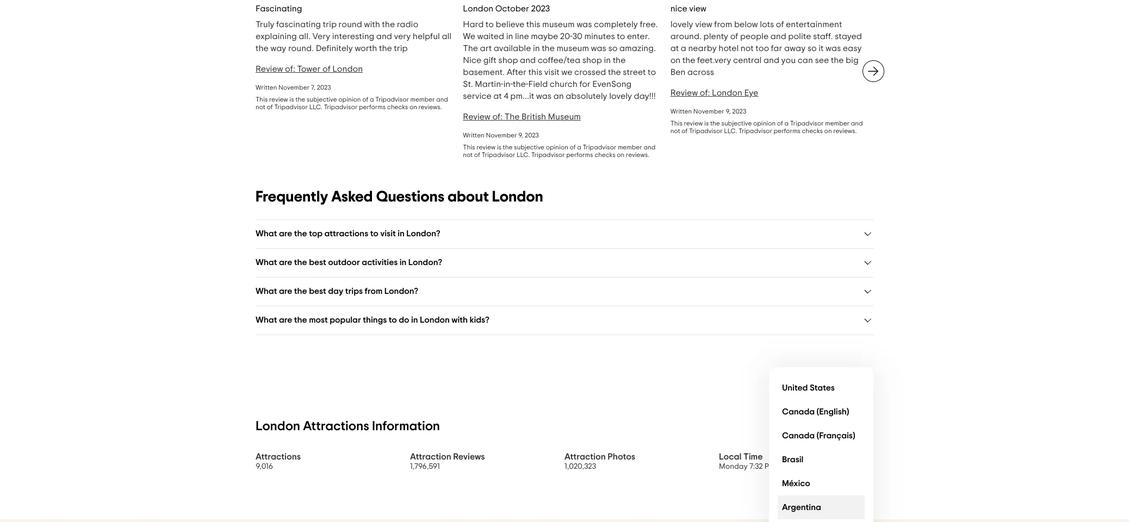 Task type: vqa. For each thing, say whether or not it's contained in the screenshot.


Task type: locate. For each thing, give the bounding box(es) containing it.
so down minutes
[[608, 44, 618, 53]]

2023 for lovely view from below lots of entertainment around. plenty of people and polite staff. stayed at a nearby hotel not too far away so it was easy on the feet.very central and you can see the big ben across
[[732, 108, 747, 115]]

opinion for of
[[339, 96, 361, 103]]

0 vertical spatial attractions
[[303, 421, 369, 434]]

0 horizontal spatial attraction
[[410, 453, 451, 462]]

we
[[463, 32, 476, 41]]

from up plenty
[[715, 20, 733, 29]]

subjective down british
[[514, 144, 545, 151]]

in down maybe
[[533, 44, 540, 53]]

november
[[279, 84, 310, 91], [694, 108, 725, 115], [486, 132, 517, 139]]

in up activities
[[398, 230, 405, 238]]

the down review of: the british museum
[[503, 144, 513, 151]]

view for nice
[[689, 4, 707, 13]]

4 what from the top
[[256, 316, 277, 325]]

believe
[[496, 20, 525, 29]]

was down field
[[536, 92, 552, 101]]

so inside lovely view from below lots of entertainment around. plenty of people and polite staff. stayed at a nearby hotel not too far away so it was easy on the feet.very central and you can see the big ben across
[[808, 44, 817, 53]]

plenty
[[704, 32, 729, 41]]

not for hard to believe this museum was completely free. we waited in line maybe 20-30 minutes to enter. the art available in the museum was so amazing. nice gift shop and coffee/tea shop in the basement.  after this visit we crossed the street to st. martin-in-the-field church for evensong service at 4 pm...it was an absolutely lovely day!!!
[[463, 152, 473, 158]]

with
[[364, 20, 380, 29], [452, 316, 468, 325]]

in-
[[504, 80, 513, 89]]

0 vertical spatial lovely
[[671, 20, 693, 29]]

london down definitely
[[333, 65, 363, 73]]

1 vertical spatial reviews.
[[834, 128, 857, 134]]

reviews. for truly fascinating trip round with the radio explaining all. very interesting and very helpful all the way round. definitely worth the trip
[[419, 104, 442, 110]]

3 are from the top
[[279, 287, 292, 296]]

0 horizontal spatial member
[[411, 96, 435, 103]]

written
[[256, 84, 277, 91], [671, 108, 692, 115], [463, 132, 485, 139]]

2 vertical spatial llc.
[[517, 152, 530, 158]]

the-
[[513, 80, 529, 89]]

2023 down eye
[[732, 108, 747, 115]]

of: for the
[[493, 113, 503, 121]]

this up about
[[463, 144, 475, 151]]

review down review of: the british museum link
[[477, 144, 496, 151]]

local
[[719, 453, 742, 462]]

the down the "review of: london eye" link
[[711, 120, 720, 127]]

0 horizontal spatial written november 9, 2023 this review is the subjective opinion of a tripadvisor member and not of tripadvisor llc. tripadvisor performs checks on reviews.
[[463, 132, 656, 158]]

2 vertical spatial london?
[[385, 287, 418, 296]]

0 horizontal spatial lovely
[[609, 92, 632, 101]]

2 horizontal spatial is
[[705, 120, 709, 127]]

1 vertical spatial trip
[[394, 44, 408, 53]]

1 vertical spatial visit
[[380, 230, 396, 238]]

opinion
[[339, 96, 361, 103], [754, 120, 776, 127], [546, 144, 568, 151]]

on inside written november 7, 2023 this review is the subjective opinion of a tripadvisor member and not of tripadvisor llc. tripadvisor performs checks on reviews.
[[410, 104, 417, 110]]

shop down the available
[[499, 56, 518, 65]]

london attractions information
[[256, 421, 440, 434]]

checks inside written november 7, 2023 this review is the subjective opinion of a tripadvisor member and not of tripadvisor llc. tripadvisor performs checks on reviews.
[[387, 104, 408, 110]]

0 horizontal spatial at
[[494, 92, 502, 101]]

0 horizontal spatial attractions
[[256, 453, 301, 462]]

about
[[448, 190, 489, 205]]

at inside hard to believe this museum was completely free. we waited in line maybe 20-30 minutes to enter. the art available in the museum was so amazing. nice gift shop and coffee/tea shop in the basement.  after this visit we crossed the street to st. martin-in-the-field church for evensong service at 4 pm...it was an absolutely lovely day!!!
[[494, 92, 502, 101]]

what for what are the top attractions to visit in london?
[[256, 230, 277, 238]]

round
[[339, 20, 362, 29]]

1 are from the top
[[279, 230, 292, 238]]

4 are from the top
[[279, 316, 292, 325]]

2 horizontal spatial review
[[671, 89, 698, 97]]

2023 down british
[[525, 132, 539, 139]]

not inside written november 7, 2023 this review is the subjective opinion of a tripadvisor member and not of tripadvisor llc. tripadvisor performs checks on reviews.
[[256, 104, 265, 110]]

subjective down 7,
[[307, 96, 337, 103]]

0 vertical spatial at
[[671, 44, 679, 53]]

written inside written november 7, 2023 this review is the subjective opinion of a tripadvisor member and not of tripadvisor llc. tripadvisor performs checks on reviews.
[[256, 84, 277, 91]]

november down the "review of: london eye" link
[[694, 108, 725, 115]]

subjective
[[307, 96, 337, 103], [722, 120, 752, 127], [514, 144, 545, 151]]

member inside written november 7, 2023 this review is the subjective opinion of a tripadvisor member and not of tripadvisor llc. tripadvisor performs checks on reviews.
[[411, 96, 435, 103]]

0 horizontal spatial november
[[279, 84, 310, 91]]

the up the 'very'
[[382, 20, 395, 29]]

2 vertical spatial this
[[463, 144, 475, 151]]

what are the top attractions to visit in london?
[[256, 230, 440, 238]]

1 canada from the top
[[782, 408, 815, 416]]

0 horizontal spatial subjective
[[307, 96, 337, 103]]

2 horizontal spatial member
[[825, 120, 850, 127]]

free.
[[640, 20, 658, 29]]

2 vertical spatial member
[[618, 144, 642, 151]]

subjective inside written november 7, 2023 this review is the subjective opinion of a tripadvisor member and not of tripadvisor llc. tripadvisor performs checks on reviews.
[[307, 96, 337, 103]]

1 vertical spatial with
[[452, 316, 468, 325]]

visit up activities
[[380, 230, 396, 238]]

london? right activities
[[408, 258, 442, 267]]

review for review of: tower of london
[[256, 65, 283, 73]]

hard
[[463, 20, 484, 29]]

2 vertical spatial written
[[463, 132, 485, 139]]

the left top in the top left of the page
[[294, 230, 307, 238]]

written down service
[[463, 132, 485, 139]]

opinion down eye
[[754, 120, 776, 127]]

maybe
[[531, 32, 558, 41]]

canada
[[782, 408, 815, 416], [782, 432, 815, 440]]

is inside written november 7, 2023 this review is the subjective opinion of a tripadvisor member and not of tripadvisor llc. tripadvisor performs checks on reviews.
[[290, 96, 294, 103]]

review for london
[[684, 120, 703, 127]]

trips
[[345, 287, 363, 296]]

member for lovely view from below lots of entertainment around. plenty of people and polite staff. stayed at a nearby hotel not too far away so it was easy on the feet.very central and you can see the big ben across
[[825, 120, 850, 127]]

attraction for attraction reviews
[[410, 453, 451, 462]]

menu
[[769, 368, 874, 523]]

written november 9, 2023 this review is the subjective opinion of a tripadvisor member and not of tripadvisor llc. tripadvisor performs checks on reviews. down eye
[[671, 108, 863, 134]]

1 best from the top
[[309, 258, 326, 267]]

subjective down eye
[[722, 120, 752, 127]]

what for what are the best day trips from london?
[[256, 287, 277, 296]]

0 horizontal spatial performs
[[359, 104, 386, 110]]

attraction up 1,796,591 at left bottom
[[410, 453, 451, 462]]

1 vertical spatial 9,
[[519, 132, 524, 139]]

1 horizontal spatial llc.
[[517, 152, 530, 158]]

lovely
[[671, 20, 693, 29], [609, 92, 632, 101]]

1 vertical spatial november
[[694, 108, 725, 115]]

written down the "review of: london eye" link
[[671, 108, 692, 115]]

2 horizontal spatial checks
[[802, 128, 823, 134]]

was down minutes
[[591, 44, 607, 53]]

day!!!
[[634, 92, 656, 101]]

opinion down review of: tower of london link
[[339, 96, 361, 103]]

2 vertical spatial is
[[497, 144, 502, 151]]

llc. down review of: the british museum link
[[517, 152, 530, 158]]

9, down the "review of: london eye" link
[[726, 108, 731, 115]]

lovely down "evensong"
[[609, 92, 632, 101]]

this inside written november 7, 2023 this review is the subjective opinion of a tripadvisor member and not of tripadvisor llc. tripadvisor performs checks on reviews.
[[256, 96, 268, 103]]

is down review of: tower of london link
[[290, 96, 294, 103]]

best left outdoor
[[309, 258, 326, 267]]

1 horizontal spatial 9,
[[726, 108, 731, 115]]

an
[[554, 92, 564, 101]]

are for what are the top attractions to visit in london?
[[279, 230, 292, 238]]

argentina
[[782, 504, 821, 512]]

1 vertical spatial this
[[529, 68, 543, 77]]

frequently
[[256, 190, 328, 205]]

attraction inside attraction reviews 1,796,591
[[410, 453, 451, 462]]

llc. for the
[[517, 152, 530, 158]]

best for outdoor
[[309, 258, 326, 267]]

1 horizontal spatial at
[[671, 44, 679, 53]]

time
[[744, 453, 763, 462]]

is down review of: the british museum link
[[497, 144, 502, 151]]

0 vertical spatial trip
[[323, 20, 337, 29]]

0 horizontal spatial review
[[256, 65, 283, 73]]

written november 9, 2023 this review is the subjective opinion of a tripadvisor member and not of tripadvisor llc. tripadvisor performs checks on reviews. down museum
[[463, 132, 656, 158]]

november for the
[[486, 132, 517, 139]]

with left kids?
[[452, 316, 468, 325]]

a for lovely view from below lots of entertainment around. plenty of people and polite staff. stayed at a nearby hotel not too far away so it was easy on the feet.very central and you can see the big ben across
[[785, 120, 789, 127]]

art
[[480, 44, 492, 53]]

1 horizontal spatial subjective
[[514, 144, 545, 151]]

reviews.
[[419, 104, 442, 110], [834, 128, 857, 134], [626, 152, 650, 158]]

2 horizontal spatial review
[[684, 120, 703, 127]]

fascinating
[[276, 20, 321, 29]]

0 horizontal spatial of:
[[285, 65, 295, 73]]

not for truly fascinating trip round with the radio explaining all. very interesting and very helpful all the way round. definitely worth the trip
[[256, 104, 265, 110]]

are for what are the best day trips from london?
[[279, 287, 292, 296]]

1 horizontal spatial so
[[808, 44, 817, 53]]

performs inside written november 7, 2023 this review is the subjective opinion of a tripadvisor member and not of tripadvisor llc. tripadvisor performs checks on reviews.
[[359, 104, 386, 110]]

from right trips at the left bottom
[[365, 287, 383, 296]]

member for truly fascinating trip round with the radio explaining all. very interesting and very helpful all the way round. definitely worth the trip
[[411, 96, 435, 103]]

it
[[819, 44, 824, 53]]

round.
[[288, 44, 314, 53]]

very
[[394, 32, 411, 41]]

too
[[756, 44, 769, 53]]

1 horizontal spatial written
[[463, 132, 485, 139]]

review for the
[[477, 144, 496, 151]]

0 horizontal spatial written
[[256, 84, 277, 91]]

2 attraction from the left
[[565, 453, 606, 462]]

0 vertical spatial of:
[[285, 65, 295, 73]]

the
[[382, 20, 395, 29], [256, 44, 269, 53], [379, 44, 392, 53], [542, 44, 555, 53], [613, 56, 626, 65], [683, 56, 696, 65], [831, 56, 844, 65], [608, 68, 621, 77], [296, 96, 305, 103], [711, 120, 720, 127], [503, 144, 513, 151], [294, 230, 307, 238], [294, 258, 307, 267], [294, 287, 307, 296], [294, 316, 307, 325]]

the down 4
[[505, 113, 520, 121]]

0 vertical spatial opinion
[[339, 96, 361, 103]]

at down around.
[[671, 44, 679, 53]]

0 horizontal spatial reviews.
[[419, 104, 442, 110]]

2 horizontal spatial november
[[694, 108, 725, 115]]

member
[[411, 96, 435, 103], [825, 120, 850, 127], [618, 144, 642, 151]]

1 horizontal spatial lovely
[[671, 20, 693, 29]]

2 vertical spatial performs
[[566, 152, 593, 158]]

review down the way
[[256, 65, 283, 73]]

opinion for eye
[[754, 120, 776, 127]]

is for london
[[705, 120, 709, 127]]

lovely inside hard to believe this museum was completely free. we waited in line maybe 20-30 minutes to enter. the art available in the museum was so amazing. nice gift shop and coffee/tea shop in the basement.  after this visit we crossed the street to st. martin-in-the-field church for evensong service at 4 pm...it was an absolutely lovely day!!!
[[609, 92, 632, 101]]

0 vertical spatial the
[[463, 44, 478, 53]]

opinion inside written november 7, 2023 this review is the subjective opinion of a tripadvisor member and not of tripadvisor llc. tripadvisor performs checks on reviews.
[[339, 96, 361, 103]]

view right nice
[[689, 4, 707, 13]]

the up "evensong"
[[608, 68, 621, 77]]

visit
[[544, 68, 560, 77], [380, 230, 396, 238]]

2 vertical spatial review
[[463, 113, 491, 121]]

canada up brasil
[[782, 432, 815, 440]]

1 horizontal spatial review
[[477, 144, 496, 151]]

canada (english)
[[782, 408, 850, 416]]

2 vertical spatial of:
[[493, 113, 503, 121]]

november for london
[[694, 108, 725, 115]]

opinion down museum
[[546, 144, 568, 151]]

museum down 30
[[557, 44, 589, 53]]

view up plenty
[[695, 20, 713, 29]]

written for review of: london eye
[[671, 108, 692, 115]]

2023
[[531, 4, 550, 13], [317, 84, 331, 91], [732, 108, 747, 115], [525, 132, 539, 139]]

0 horizontal spatial from
[[365, 287, 383, 296]]

worth
[[355, 44, 377, 53]]

this up maybe
[[527, 20, 541, 29]]

review
[[269, 96, 288, 103], [684, 120, 703, 127], [477, 144, 496, 151]]

november down review of: the british museum link
[[486, 132, 517, 139]]

the down 'tower'
[[296, 96, 305, 103]]

review of: london eye link
[[671, 89, 759, 97]]

the inside written november 7, 2023 this review is the subjective opinion of a tripadvisor member and not of tripadvisor llc. tripadvisor performs checks on reviews.
[[296, 96, 305, 103]]

2023 inside written november 7, 2023 this review is the subjective opinion of a tripadvisor member and not of tripadvisor llc. tripadvisor performs checks on reviews.
[[317, 84, 331, 91]]

review
[[256, 65, 283, 73], [671, 89, 698, 97], [463, 113, 491, 121]]

best left day
[[309, 287, 326, 296]]

1 vertical spatial the
[[505, 113, 520, 121]]

0 vertical spatial reviews.
[[419, 104, 442, 110]]

day
[[328, 287, 343, 296]]

tripadvisor
[[375, 96, 409, 103], [274, 104, 308, 110], [324, 104, 358, 110], [790, 120, 824, 127], [689, 128, 723, 134], [739, 128, 773, 134], [583, 144, 617, 151], [482, 152, 515, 158], [531, 152, 565, 158]]

visit inside dropdown button
[[380, 230, 396, 238]]

is
[[290, 96, 294, 103], [705, 120, 709, 127], [497, 144, 502, 151]]

minutes
[[585, 32, 615, 41]]

performs for review of: london eye
[[774, 128, 801, 134]]

this for review of: the british museum
[[463, 144, 475, 151]]

llc. down the "review of: london eye" link
[[724, 128, 737, 134]]

0 horizontal spatial visit
[[380, 230, 396, 238]]

lovely up around.
[[671, 20, 693, 29]]

after
[[507, 68, 527, 77]]

review of: tower of london
[[256, 65, 363, 73]]

30
[[573, 32, 583, 41]]

1 vertical spatial member
[[825, 120, 850, 127]]

1 vertical spatial opinion
[[754, 120, 776, 127]]

this up field
[[529, 68, 543, 77]]

1 vertical spatial this
[[671, 120, 683, 127]]

was right it
[[826, 44, 841, 53]]

0 horizontal spatial trip
[[323, 20, 337, 29]]

llc. inside written november 7, 2023 this review is the subjective opinion of a tripadvisor member and not of tripadvisor llc. tripadvisor performs checks on reviews.
[[309, 104, 323, 110]]

london? up do at the left
[[385, 287, 418, 296]]

0 vertical spatial november
[[279, 84, 310, 91]]

the left day
[[294, 287, 307, 296]]

canada down 'united'
[[782, 408, 815, 416]]

reviews. for hard to believe this museum was completely free. we waited in line maybe 20-30 minutes to enter. the art available in the museum was so amazing. nice gift shop and coffee/tea shop in the basement.  after this visit we crossed the street to st. martin-in-the-field church for evensong service at 4 pm...it was an absolutely lovely day!!!
[[626, 152, 650, 158]]

shop up crossed
[[583, 56, 602, 65]]

view
[[689, 4, 707, 13], [695, 20, 713, 29]]

london left eye
[[712, 89, 743, 97]]

1 vertical spatial view
[[695, 20, 713, 29]]

0 vertical spatial is
[[290, 96, 294, 103]]

the right "worth"
[[379, 44, 392, 53]]

monday
[[719, 464, 748, 471]]

1 vertical spatial subjective
[[722, 120, 752, 127]]

visit down the coffee/tea
[[544, 68, 560, 77]]

0 vertical spatial member
[[411, 96, 435, 103]]

0 horizontal spatial llc.
[[309, 104, 323, 110]]

0 horizontal spatial checks
[[387, 104, 408, 110]]

1 vertical spatial of:
[[700, 89, 710, 97]]

this down previous 'image'
[[256, 96, 268, 103]]

1 horizontal spatial of:
[[493, 113, 503, 121]]

1 horizontal spatial from
[[715, 20, 733, 29]]

canada for canada (english)
[[782, 408, 815, 416]]

2 are from the top
[[279, 258, 292, 267]]

can
[[798, 56, 813, 65]]

a
[[681, 44, 687, 53], [370, 96, 374, 103], [785, 120, 789, 127], [577, 144, 582, 151]]

people
[[740, 32, 769, 41]]

evensong
[[593, 80, 632, 89]]

2 vertical spatial november
[[486, 132, 517, 139]]

london right do at the left
[[420, 316, 450, 325]]

0 vertical spatial from
[[715, 20, 733, 29]]

this down the "review of: london eye" link
[[671, 120, 683, 127]]

what are the best outdoor activities in london? button
[[256, 258, 874, 269]]

checks for review of: tower of london
[[387, 104, 408, 110]]

on for truly fascinating trip round with the radio explaining all. very interesting and very helpful all the way round. definitely worth the trip
[[410, 104, 417, 110]]

in right activities
[[400, 258, 407, 267]]

1 attraction from the left
[[410, 453, 451, 462]]

1 horizontal spatial november
[[486, 132, 517, 139]]

review down service
[[463, 113, 491, 121]]

1 vertical spatial london?
[[408, 258, 442, 267]]

and inside truly fascinating trip round with the radio explaining all. very interesting and very helpful all the way round. definitely worth the trip
[[376, 32, 392, 41]]

2 vertical spatial reviews.
[[626, 152, 650, 158]]

0 vertical spatial subjective
[[307, 96, 337, 103]]

at left 4
[[494, 92, 502, 101]]

0 horizontal spatial this
[[256, 96, 268, 103]]

in up crossed
[[604, 56, 611, 65]]

1 so from the left
[[608, 44, 618, 53]]

november inside written november 7, 2023 this review is the subjective opinion of a tripadvisor member and not of tripadvisor llc. tripadvisor performs checks on reviews.
[[279, 84, 310, 91]]

what are the best outdoor activities in london?
[[256, 258, 442, 267]]

november for tower
[[279, 84, 310, 91]]

review down the "review of: london eye" link
[[684, 120, 703, 127]]

is down the "review of: london eye" link
[[705, 120, 709, 127]]

2 horizontal spatial llc.
[[724, 128, 737, 134]]

llc. down 7,
[[309, 104, 323, 110]]

2 what from the top
[[256, 258, 277, 267]]

truly fascinating trip round with the radio explaining all. very interesting and very helpful all the way round. definitely worth the trip
[[256, 20, 452, 53]]

1 vertical spatial best
[[309, 287, 326, 296]]

trip down the 'very'
[[394, 44, 408, 53]]

0 horizontal spatial is
[[290, 96, 294, 103]]

fascinating link
[[256, 4, 302, 13]]

0 vertical spatial checks
[[387, 104, 408, 110]]

1 what from the top
[[256, 230, 277, 238]]

of
[[776, 20, 784, 29], [730, 32, 739, 41], [323, 65, 331, 73], [362, 96, 368, 103], [267, 104, 273, 110], [777, 120, 783, 127], [682, 128, 688, 134], [570, 144, 576, 151], [474, 152, 480, 158]]

3 what from the top
[[256, 287, 277, 296]]

was
[[577, 20, 592, 29], [591, 44, 607, 53], [826, 44, 841, 53], [536, 92, 552, 101]]

of:
[[285, 65, 295, 73], [700, 89, 710, 97], [493, 113, 503, 121]]

reviews. inside written november 7, 2023 this review is the subjective opinion of a tripadvisor member and not of tripadvisor llc. tripadvisor performs checks on reviews.
[[419, 104, 442, 110]]

2 canada from the top
[[782, 432, 815, 440]]

attraction up 1,020,323
[[565, 453, 606, 462]]

trip up 'very'
[[323, 20, 337, 29]]

review inside written november 7, 2023 this review is the subjective opinion of a tripadvisor member and not of tripadvisor llc. tripadvisor performs checks on reviews.
[[269, 96, 288, 103]]

a inside written november 7, 2023 this review is the subjective opinion of a tripadvisor member and not of tripadvisor llc. tripadvisor performs checks on reviews.
[[370, 96, 374, 103]]

nice
[[463, 56, 482, 65]]

2 horizontal spatial performs
[[774, 128, 801, 134]]

1 vertical spatial is
[[705, 120, 709, 127]]

1 vertical spatial at
[[494, 92, 502, 101]]

so inside hard to believe this museum was completely free. we waited in line maybe 20-30 minutes to enter. the art available in the museum was so amazing. nice gift shop and coffee/tea shop in the basement.  after this visit we crossed the street to st. martin-in-the-field church for evensong service at 4 pm...it was an absolutely lovely day!!!
[[608, 44, 618, 53]]

2 so from the left
[[808, 44, 817, 53]]

0 vertical spatial best
[[309, 258, 326, 267]]

easy
[[843, 44, 862, 53]]

1 vertical spatial attractions
[[256, 453, 301, 462]]

9, down review of: the british museum
[[519, 132, 524, 139]]

written down previous 'image'
[[256, 84, 277, 91]]

0 horizontal spatial opinion
[[339, 96, 361, 103]]

canada (français)
[[782, 432, 856, 440]]

field
[[529, 80, 548, 89]]

ben
[[671, 68, 686, 77]]

2 horizontal spatial written
[[671, 108, 692, 115]]

london? for what are the best day trips from london?
[[385, 287, 418, 296]]

attraction inside attraction photos 1,020,323
[[565, 453, 606, 462]]

a inside lovely view from below lots of entertainment around. plenty of people and polite staff. stayed at a nearby hotel not too far away so it was easy on the feet.very central and you can see the big ben across
[[681, 44, 687, 53]]

1 horizontal spatial member
[[618, 144, 642, 151]]

kids?
[[470, 316, 489, 325]]

the down the we
[[463, 44, 478, 53]]

london? for what are the best outdoor activities in london?
[[408, 258, 442, 267]]

llc. for london
[[724, 128, 737, 134]]

0 vertical spatial written
[[256, 84, 277, 91]]

1 horizontal spatial performs
[[566, 152, 593, 158]]

2 horizontal spatial subjective
[[722, 120, 752, 127]]

at inside lovely view from below lots of entertainment around. plenty of people and polite staff. stayed at a nearby hotel not too far away so it was easy on the feet.very central and you can see the big ben across
[[671, 44, 679, 53]]

1 vertical spatial from
[[365, 287, 383, 296]]

view inside lovely view from below lots of entertainment around. plenty of people and polite staff. stayed at a nearby hotel not too far away so it was easy on the feet.very central and you can see the big ben across
[[695, 20, 713, 29]]

this for review of: london eye
[[671, 120, 683, 127]]

1 vertical spatial lovely
[[609, 92, 632, 101]]

with right round
[[364, 20, 380, 29]]

way
[[271, 44, 286, 53]]

review down ben
[[671, 89, 698, 97]]

enter.
[[627, 32, 650, 41]]

2023 for hard to believe this museum was completely free. we waited in line maybe 20-30 minutes to enter. the art available in the museum was so amazing. nice gift shop and coffee/tea shop in the basement.  after this visit we crossed the street to st. martin-in-the-field church for evensong service at 4 pm...it was an absolutely lovely day!!!
[[525, 132, 539, 139]]

1 horizontal spatial checks
[[595, 152, 616, 158]]

0 vertical spatial visit
[[544, 68, 560, 77]]

gift
[[484, 56, 497, 65]]

0 vertical spatial 9,
[[726, 108, 731, 115]]

are for what are the most popular things to do in london with kids?
[[279, 316, 292, 325]]

the inside hard to believe this museum was completely free. we waited in line maybe 20-30 minutes to enter. the art available in the museum was so amazing. nice gift shop and coffee/tea shop in the basement.  after this visit we crossed the street to st. martin-in-the-field church for evensong service at 4 pm...it was an absolutely lovely day!!!
[[463, 44, 478, 53]]

4
[[504, 92, 509, 101]]

member for hard to believe this museum was completely free. we waited in line maybe 20-30 minutes to enter. the art available in the museum was so amazing. nice gift shop and coffee/tea shop in the basement.  after this visit we crossed the street to st. martin-in-the-field church for evensong service at 4 pm...it was an absolutely lovely day!!!
[[618, 144, 642, 151]]

radio
[[397, 20, 418, 29]]

subjective for british
[[514, 144, 545, 151]]

pm...it
[[511, 92, 534, 101]]

not for lovely view from below lots of entertainment around. plenty of people and polite staff. stayed at a nearby hotel not too far away so it was easy on the feet.very central and you can see the big ben across
[[671, 128, 680, 134]]

1 vertical spatial written
[[671, 108, 692, 115]]

what are the top attractions to visit in london? button
[[256, 229, 874, 240]]

museum up 20-
[[542, 20, 575, 29]]

review down 'review of: tower of london'
[[269, 96, 288, 103]]

1 vertical spatial review
[[684, 120, 703, 127]]

most
[[309, 316, 328, 325]]

2 shop from the left
[[583, 56, 602, 65]]

2 best from the top
[[309, 287, 326, 296]]

november left 7,
[[279, 84, 310, 91]]



Task type: describe. For each thing, give the bounding box(es) containing it.
checks for review of: london eye
[[802, 128, 823, 134]]

of: for london
[[700, 89, 710, 97]]

away
[[785, 44, 806, 53]]

brasil
[[782, 456, 804, 464]]

popular
[[330, 316, 361, 325]]

eye
[[745, 89, 759, 97]]

review for tower
[[269, 96, 288, 103]]

0 vertical spatial this
[[527, 20, 541, 29]]

the left big
[[831, 56, 844, 65]]

service
[[463, 92, 492, 101]]

museum
[[548, 113, 581, 121]]

the left most
[[294, 316, 307, 325]]

on inside lovely view from below lots of entertainment around. plenty of people and polite staff. stayed at a nearby hotel not too far away so it was easy on the feet.very central and you can see the big ben across
[[671, 56, 681, 65]]

local time monday 7:32 pm
[[719, 453, 776, 471]]

in down believe
[[506, 32, 513, 41]]

things
[[363, 316, 387, 325]]

hard to believe this museum was completely free. we waited in line maybe 20-30 minutes to enter. the art available in the museum was so amazing. nice gift shop and coffee/tea shop in the basement.  after this visit we crossed the street to st. martin-in-the-field church for evensong service at 4 pm...it was an absolutely lovely day!!!
[[463, 20, 658, 101]]

subjective for eye
[[722, 120, 752, 127]]

british
[[522, 113, 546, 121]]

llc. for tower
[[309, 104, 323, 110]]

far
[[771, 44, 783, 53]]

1 vertical spatial museum
[[557, 44, 589, 53]]

from inside dropdown button
[[365, 287, 383, 296]]

london right about
[[492, 190, 543, 205]]

fascinating
[[256, 4, 302, 13]]

1 shop from the left
[[499, 56, 518, 65]]

(english)
[[817, 408, 850, 416]]

attractions 9,016
[[256, 453, 301, 471]]

what are the best day trips from london?
[[256, 287, 418, 296]]

lots
[[760, 20, 774, 29]]

nice view
[[671, 4, 707, 13]]

from inside lovely view from below lots of entertainment around. plenty of people and polite staff. stayed at a nearby hotel not too far away so it was easy on the feet.very central and you can see the big ben across
[[715, 20, 733, 29]]

to down completely
[[617, 32, 625, 41]]

with inside dropdown button
[[452, 316, 468, 325]]

the left the way
[[256, 44, 269, 53]]

reviews. for lovely view from below lots of entertainment around. plenty of people and polite staff. stayed at a nearby hotel not too far away so it was easy on the feet.very central and you can see the big ben across
[[834, 128, 857, 134]]

london october 2023
[[463, 4, 550, 13]]

is for tower
[[290, 96, 294, 103]]

to right attractions
[[370, 230, 379, 238]]

canada (english) link
[[778, 400, 865, 424]]

attraction reviews 1,796,591
[[410, 453, 485, 471]]

what are the best day trips from london? button
[[256, 287, 874, 298]]

0 vertical spatial museum
[[542, 20, 575, 29]]

is for the
[[497, 144, 502, 151]]

to left do at the left
[[389, 316, 397, 325]]

frequently asked questions about london
[[256, 190, 543, 205]]

line
[[515, 32, 529, 41]]

truly
[[256, 20, 274, 29]]

(français)
[[817, 432, 856, 440]]

9, for london
[[726, 108, 731, 115]]

best for day
[[309, 287, 326, 296]]

london up attractions 9,016 at left
[[256, 421, 300, 434]]

the left outdoor
[[294, 258, 307, 267]]

0 vertical spatial london?
[[407, 230, 440, 238]]

review for review of: london eye
[[671, 89, 698, 97]]

all.
[[299, 32, 311, 41]]

of: for tower
[[285, 65, 295, 73]]

to right street on the top right
[[648, 68, 656, 77]]

what are the most popular things to do in london with kids? button
[[256, 316, 874, 326]]

completely
[[594, 20, 638, 29]]

previous image
[[249, 65, 262, 78]]

and inside hard to believe this museum was completely free. we waited in line maybe 20-30 minutes to enter. the art available in the museum was so amazing. nice gift shop and coffee/tea shop in the basement.  after this visit we crossed the street to st. martin-in-the-field church for evensong service at 4 pm...it was an absolutely lovely day!!!
[[520, 56, 536, 65]]

performs for review of: the british museum
[[566, 152, 593, 158]]

the up street on the top right
[[613, 56, 626, 65]]

you
[[782, 56, 796, 65]]

review of: london eye
[[671, 89, 759, 97]]

and inside written november 7, 2023 this review is the subjective opinion of a tripadvisor member and not of tripadvisor llc. tripadvisor performs checks on reviews.
[[436, 96, 448, 103]]

around.
[[671, 32, 702, 41]]

staff.
[[813, 32, 833, 41]]

nice view link
[[671, 4, 707, 13]]

attractions
[[325, 230, 368, 238]]

a for truly fascinating trip round with the radio explaining all. very interesting and very helpful all the way round. definitely worth the trip
[[370, 96, 374, 103]]

street
[[623, 68, 646, 77]]

united
[[782, 384, 808, 393]]

asked
[[331, 190, 373, 205]]

7,
[[311, 84, 315, 91]]

photos
[[608, 453, 636, 462]]

absolutely
[[566, 92, 608, 101]]

méxico
[[782, 480, 811, 488]]

checks for review of: the british museum
[[595, 152, 616, 158]]

9,016
[[256, 464, 273, 471]]

see
[[815, 56, 829, 65]]

we
[[562, 68, 573, 77]]

attraction for attraction photos
[[565, 453, 606, 462]]

helpful
[[413, 32, 440, 41]]

subjective for of
[[307, 96, 337, 103]]

review of: tower of london link
[[256, 65, 363, 73]]

polite
[[789, 32, 811, 41]]

was up 30
[[577, 20, 592, 29]]

with inside truly fascinating trip round with the radio explaining all. very interesting and very helpful all the way round. definitely worth the trip
[[364, 20, 380, 29]]

9, for the
[[519, 132, 524, 139]]

menu containing united states
[[769, 368, 874, 523]]

hotel
[[719, 44, 739, 53]]

attraction photos 1,020,323
[[565, 453, 636, 471]]

written november 9, 2023 this review is the subjective opinion of a tripadvisor member and not of tripadvisor llc. tripadvisor performs checks on reviews. for eye
[[671, 108, 863, 134]]

written for review of: the british museum
[[463, 132, 485, 139]]

london up hard at the top
[[463, 4, 494, 13]]

the down maybe
[[542, 44, 555, 53]]

the up ben
[[683, 56, 696, 65]]

review of: the british museum link
[[463, 113, 581, 121]]

review of: the british museum
[[463, 113, 581, 121]]

nice
[[671, 4, 688, 13]]

what for what are the most popular things to do in london with kids?
[[256, 316, 277, 325]]

central
[[733, 56, 762, 65]]

2023 for truly fascinating trip round with the radio explaining all. very interesting and very helpful all the way round. definitely worth the trip
[[317, 84, 331, 91]]

stayed
[[835, 32, 862, 41]]

written november 9, 2023 this review is the subjective opinion of a tripadvisor member and not of tripadvisor llc. tripadvisor performs checks on reviews. for british
[[463, 132, 656, 158]]

in right do at the left
[[411, 316, 418, 325]]

explaining
[[256, 32, 297, 41]]

visit inside hard to believe this museum was completely free. we waited in line maybe 20-30 minutes to enter. the art available in the museum was so amazing. nice gift shop and coffee/tea shop in the basement.  after this visit we crossed the street to st. martin-in-the-field church for evensong service at 4 pm...it was an absolutely lovely day!!!
[[544, 68, 560, 77]]

what are the most popular things to do in london with kids?
[[256, 316, 489, 325]]

lovely inside lovely view from below lots of entertainment around. plenty of people and polite staff. stayed at a nearby hotel not too far away so it was easy on the feet.very central and you can see the big ben across
[[671, 20, 693, 29]]

not inside lovely view from below lots of entertainment around. plenty of people and polite staff. stayed at a nearby hotel not too far away so it was easy on the feet.very central and you can see the big ben across
[[741, 44, 754, 53]]

questions
[[376, 190, 445, 205]]

to up waited
[[486, 20, 494, 29]]

across
[[688, 68, 714, 77]]

are for what are the best outdoor activities in london?
[[279, 258, 292, 267]]

interesting
[[332, 32, 374, 41]]

this for review of: tower of london
[[256, 96, 268, 103]]

next image
[[867, 65, 880, 78]]

a for hard to believe this museum was completely free. we waited in line maybe 20-30 minutes to enter. the art available in the museum was so amazing. nice gift shop and coffee/tea shop in the basement.  after this visit we crossed the street to st. martin-in-the-field church for evensong service at 4 pm...it was an absolutely lovely day!!!
[[577, 144, 582, 151]]

was inside lovely view from below lots of entertainment around. plenty of people and polite staff. stayed at a nearby hotel not too far away so it was easy on the feet.very central and you can see the big ben across
[[826, 44, 841, 53]]

opinion for british
[[546, 144, 568, 151]]

canada (français) link
[[778, 424, 865, 448]]

brasil link
[[778, 448, 865, 472]]

20-
[[560, 32, 573, 41]]

canada for canada (français)
[[782, 432, 815, 440]]

activities
[[362, 258, 398, 267]]

argentina link
[[778, 496, 865, 520]]

performs for review of: tower of london
[[359, 104, 386, 110]]

written for review of: tower of london
[[256, 84, 277, 91]]

2023 up maybe
[[531, 4, 550, 13]]

coffee/tea
[[538, 56, 581, 65]]

martin-
[[475, 80, 504, 89]]

review for review of: the british museum
[[463, 113, 491, 121]]

what for what are the best outdoor activities in london?
[[256, 258, 277, 267]]

big
[[846, 56, 859, 65]]

méxico link
[[778, 472, 865, 496]]

pm
[[765, 464, 776, 471]]

outdoor
[[328, 258, 360, 267]]

waited
[[477, 32, 504, 41]]

united states link
[[778, 376, 865, 400]]

1 horizontal spatial trip
[[394, 44, 408, 53]]

london inside dropdown button
[[420, 316, 450, 325]]

on for lovely view from below lots of entertainment around. plenty of people and polite staff. stayed at a nearby hotel not too far away so it was easy on the feet.very central and you can see the big ben across
[[825, 128, 832, 134]]

written november 7, 2023 this review is the subjective opinion of a tripadvisor member and not of tripadvisor llc. tripadvisor performs checks on reviews.
[[256, 84, 448, 110]]

view for lovely
[[695, 20, 713, 29]]

on for hard to believe this museum was completely free. we waited in line maybe 20-30 minutes to enter. the art available in the museum was so amazing. nice gift shop and coffee/tea shop in the basement.  after this visit we crossed the street to st. martin-in-the-field church for evensong service at 4 pm...it was an absolutely lovely day!!!
[[617, 152, 625, 158]]

top
[[309, 230, 323, 238]]



